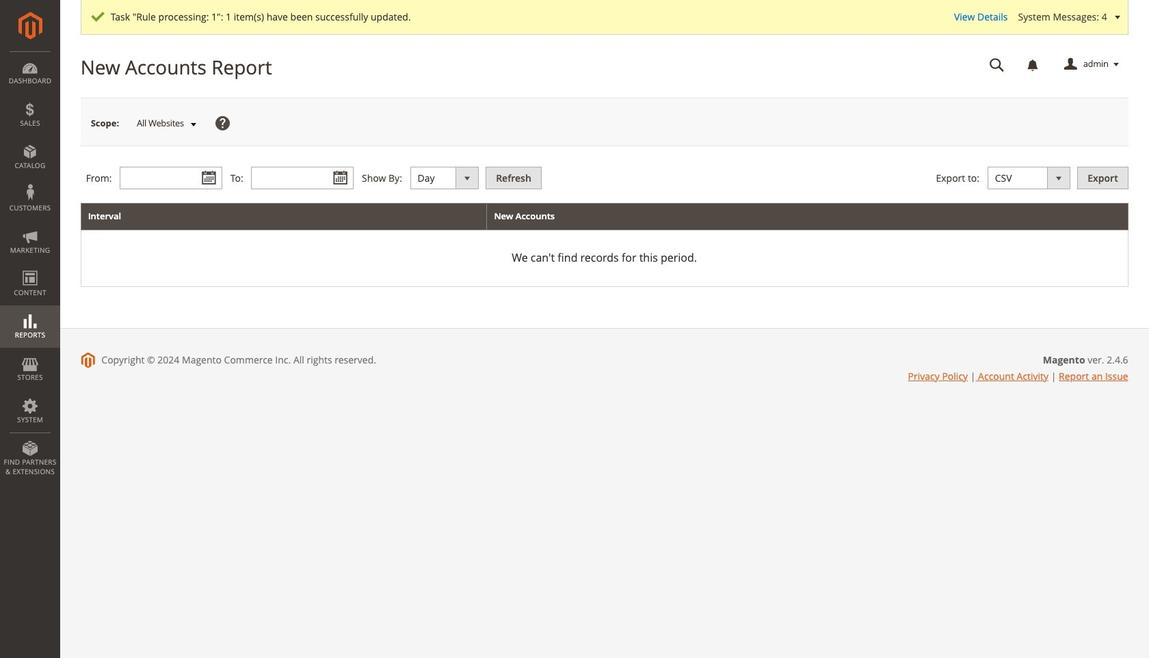 Task type: locate. For each thing, give the bounding box(es) containing it.
None text field
[[120, 167, 223, 190], [251, 167, 354, 190], [120, 167, 223, 190], [251, 167, 354, 190]]

menu bar
[[0, 51, 60, 484]]

None text field
[[980, 53, 1015, 77]]



Task type: describe. For each thing, give the bounding box(es) containing it.
magento admin panel image
[[18, 12, 42, 40]]



